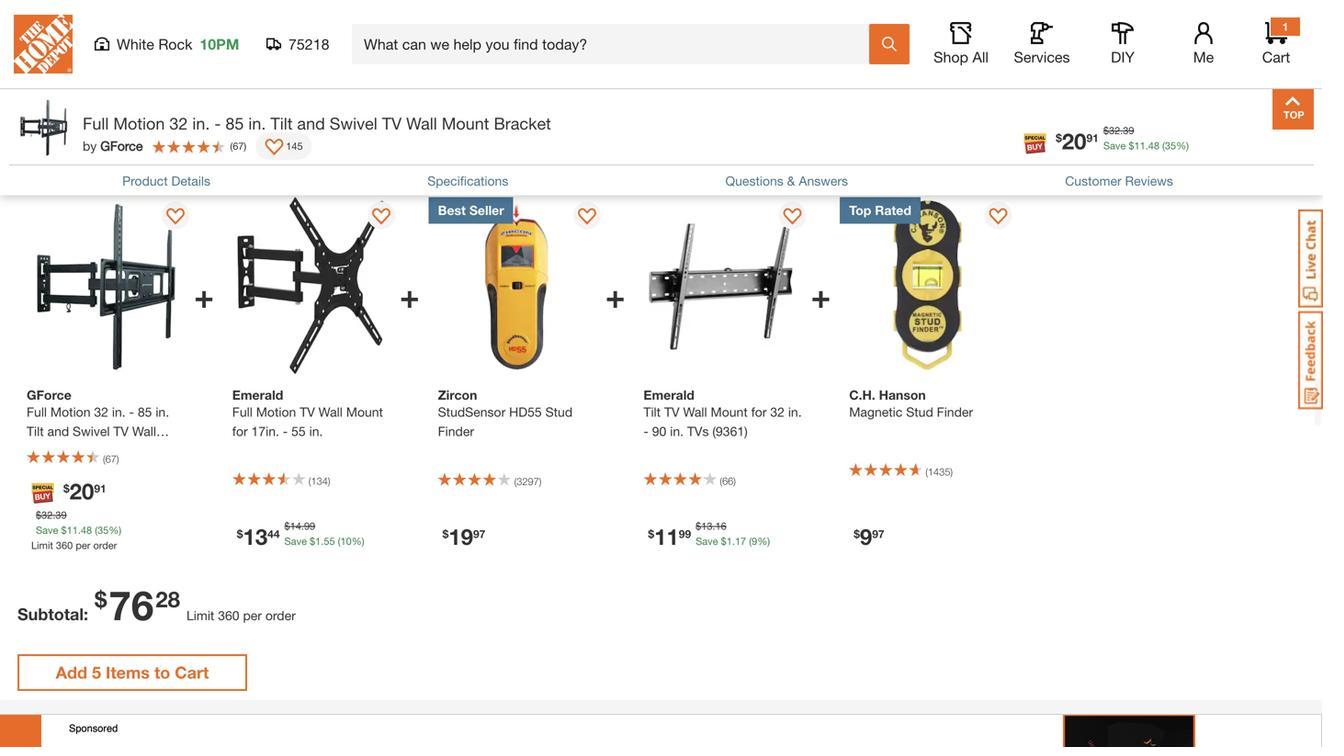 Task type: vqa. For each thing, say whether or not it's contained in the screenshot.
in. inside the "EMERALD FULL MOTION TV WALL MOUNT FOR 17IN. - 55 IN."
yes



Task type: describe. For each thing, give the bounding box(es) containing it.
11 inside $ 11 99 $ 13 . 16 save $ 1 . 17 ( 9 %)
[[655, 523, 679, 550]]

97 for 19
[[473, 528, 486, 541]]

55 inside $ 13 44 $ 14 . 99 save $ 1 . 55 ( 10 %)
[[324, 535, 335, 547]]

full inside emerald full motion tv wall mount for 17in. - 55 in.
[[232, 404, 253, 420]]

product image image
[[14, 97, 74, 157]]

$ 13 44 $ 14 . 99 save $ 1 . 55 ( 10 %)
[[237, 520, 365, 550]]

customer
[[1066, 173, 1122, 188]]

$ inside $ 19 97
[[443, 528, 449, 541]]

+ for 2 / 5 group
[[400, 276, 420, 315]]

best
[[438, 203, 466, 218]]

) for emerald full motion tv wall mount for 17in. - 55 in.
[[328, 475, 330, 487]]

bought
[[139, 101, 226, 134]]

in. right 90
[[670, 424, 684, 439]]

32 inside $ 32 . 39 save $ 11 . 48 ( 35 %)
[[1110, 125, 1121, 137]]

item
[[165, 174, 186, 186]]

44
[[268, 528, 280, 541]]

by gforce
[[83, 138, 143, 154]]

( 66 )
[[720, 475, 736, 487]]

14
[[290, 520, 301, 532]]

top button
[[1273, 88, 1315, 130]]

details
[[171, 173, 211, 188]]

48 for $ 32 . 39 save $ 11 . 48 ( 35 %)
[[1149, 140, 1160, 152]]

diy button
[[1094, 22, 1153, 66]]

20 inside 1 / 5 group
[[70, 478, 94, 504]]

gforce
[[100, 138, 143, 154]]

10 inside $ 13 44 $ 14 . 99 save $ 1 . 55 ( 10 %)
[[341, 535, 352, 547]]

in. right 85
[[249, 114, 266, 133]]

35 for $ 32 . 39 save $ 11 . 48 ( 35 %) limit 360 per order
[[98, 524, 109, 536]]

to
[[154, 663, 170, 682]]

bracket
[[494, 114, 551, 133]]

tv inside emerald tilt tv wall mount for 32 in. - 90 in. tvs (9361)
[[665, 404, 680, 420]]

services
[[1015, 48, 1071, 66]]

1 horizontal spatial mount
[[442, 114, 490, 133]]

+ for 4 / 5 group
[[811, 276, 831, 315]]

13 inside $ 13 44 $ 14 . 99 save $ 1 . 55 ( 10 %)
[[243, 523, 268, 550]]

1 horizontal spatial wall
[[406, 114, 437, 133]]

1 inside $ 13 44 $ 14 . 99 save $ 1 . 55 ( 10 %)
[[315, 535, 321, 547]]

all
[[973, 48, 989, 66]]

1 horizontal spatial tv
[[382, 114, 402, 133]]

$ inside subtotal: $ 76 28 limit 360 per order
[[95, 586, 107, 612]]

+ inside 1 / 5 group
[[194, 276, 214, 315]]

top
[[850, 203, 872, 218]]

75218
[[289, 35, 330, 53]]

%) inside $ 13 44 $ 14 . 99 save $ 1 . 55 ( 10 %)
[[352, 535, 365, 547]]

( inside $ 11 99 $ 13 . 16 save $ 1 . 17 ( 9 %)
[[750, 535, 752, 547]]

the home depot logo image
[[14, 15, 73, 74]]

reviews
[[697, 14, 740, 30]]

showing
[[582, 14, 632, 30]]

360 inside $ 32 . 39 save $ 11 . 48 ( 35 %) limit 360 per order
[[56, 540, 73, 551]]

hanson
[[880, 387, 926, 403]]

display image inside 2 / 5 group
[[372, 208, 391, 227]]

4 / 5 group
[[635, 161, 831, 576]]

( 67 )
[[230, 140, 247, 152]]

(9361)
[[713, 424, 748, 439]]

11 for $ 32 . 39 save $ 11 . 48 ( 35 %)
[[1135, 140, 1146, 152]]

c.h.
[[850, 387, 876, 403]]

17in.
[[251, 424, 279, 439]]

134
[[311, 475, 328, 487]]

&
[[788, 173, 796, 188]]

1 inside $ 11 99 $ 13 . 16 save $ 1 . 17 ( 9 %)
[[727, 535, 733, 547]]

1 left of
[[635, 14, 642, 30]]

in. left the magnetic
[[789, 404, 802, 420]]

by
[[83, 138, 97, 154]]

magnetic
[[850, 404, 903, 420]]

for inside emerald full motion tv wall mount for 17in. - 55 in.
[[232, 424, 248, 439]]

services button
[[1013, 22, 1072, 66]]

85
[[226, 114, 244, 133]]

save inside $ 13 44 $ 14 . 99 save $ 1 . 55 ( 10 %)
[[285, 535, 307, 547]]

top rated
[[850, 203, 912, 218]]

add
[[56, 663, 87, 682]]

mount inside emerald tilt tv wall mount for 32 in. - 90 in. tvs (9361)
[[711, 404, 748, 420]]

add 5 items to cart button
[[17, 654, 247, 691]]

live chat image
[[1299, 210, 1324, 308]]

studsensor
[[438, 404, 506, 420]]

28
[[156, 586, 180, 612]]

145
[[286, 140, 303, 152]]

zircon studsensor hd55 stud finder
[[438, 387, 573, 439]]

frequently bought together
[[8, 101, 337, 134]]

( 134 )
[[309, 475, 330, 487]]

32 inside emerald tilt tv wall mount for 32 in. - 90 in. tvs (9361)
[[771, 404, 785, 420]]

$ 32 . 39 save $ 11 . 48 ( 35 %) limit 360 per order
[[31, 509, 121, 551]]

this
[[142, 174, 162, 186]]

seller
[[470, 203, 504, 218]]

showing 1 - 10 of 67 reviews
[[582, 14, 740, 30]]

subtotal:
[[17, 604, 88, 624]]

full motion 32 in. - 85 in. tilt and swivel tv wall mount bracket
[[83, 114, 551, 133]]

( inside $ 13 44 $ 14 . 99 save $ 1 . 55 ( 10 %)
[[338, 535, 341, 547]]

in. inside emerald full motion tv wall mount for 17in. - 55 in.
[[309, 424, 323, 439]]

best seller
[[438, 203, 504, 218]]

rated
[[875, 203, 912, 218]]

11 for $ 32 . 39 save $ 11 . 48 ( 35 %) limit 360 per order
[[67, 524, 78, 536]]

( inside $ 32 . 39 save $ 11 . 48 ( 35 %)
[[1163, 140, 1166, 152]]

13 inside $ 11 99 $ 13 . 16 save $ 1 . 17 ( 9 %)
[[702, 520, 713, 532]]

questions & answers
[[726, 173, 849, 188]]

145 button
[[256, 132, 312, 160]]

5 / 5 group
[[841, 161, 1037, 576]]

0 vertical spatial 67
[[680, 14, 694, 30]]

cart inside 'button'
[[175, 663, 209, 682]]

shop all button
[[932, 22, 991, 66]]

0 horizontal spatial 67
[[233, 140, 244, 152]]

$ 11 99 $ 13 . 16 save $ 1 . 17 ( 9 %)
[[649, 520, 770, 550]]

answers
[[799, 173, 849, 188]]

motion inside emerald full motion tv wall mount for 17in. - 55 in.
[[256, 404, 296, 420]]

tilt inside emerald tilt tv wall mount for 32 in. - 90 in. tvs (9361)
[[644, 404, 661, 420]]

cart 1
[[1263, 20, 1291, 66]]

76
[[109, 581, 154, 629]]

$ 19 97
[[443, 523, 486, 550]]

10pm
[[200, 35, 239, 53]]

- inside emerald full motion tv wall mount for 17in. - 55 in.
[[283, 424, 288, 439]]

3 / 5 group
[[429, 161, 626, 576]]

hd55
[[509, 404, 542, 420]]

0 vertical spatial 10
[[647, 14, 662, 30]]

customer reviews
[[1066, 173, 1174, 188]]

$ 9 97
[[854, 523, 885, 550]]

97 for 9
[[873, 528, 885, 541]]

90
[[653, 424, 667, 439]]

1 horizontal spatial 91
[[1087, 131, 1099, 144]]

magnetic stud finder image
[[841, 197, 1017, 374]]

stud for 9
[[907, 404, 934, 420]]

mount inside emerald full motion tv wall mount for 17in. - 55 in.
[[346, 404, 383, 420]]

+ for 3 / 5 group
[[606, 276, 626, 315]]

( 1435 )
[[926, 466, 953, 478]]

17
[[735, 535, 747, 547]]

display image inside 5 / 5 group
[[990, 208, 1008, 227]]

wall inside emerald tilt tv wall mount for 32 in. - 90 in. tvs (9361)
[[684, 404, 708, 420]]

19
[[449, 523, 473, 550]]

items
[[106, 663, 150, 682]]

55 inside emerald full motion tv wall mount for 17in. - 55 in.
[[292, 424, 306, 439]]



Task type: locate. For each thing, give the bounding box(es) containing it.
finder inside the zircon studsensor hd55 stud finder
[[438, 424, 474, 439]]

- right 17in.
[[283, 424, 288, 439]]

0 horizontal spatial $ 20 91
[[63, 478, 106, 504]]

2 horizontal spatial 11
[[1135, 140, 1146, 152]]

emerald
[[232, 387, 283, 403], [644, 387, 695, 403]]

- left 90
[[644, 424, 649, 439]]

360 right 28
[[218, 608, 240, 623]]

) down (9361) at the bottom of page
[[734, 475, 736, 487]]

tilt up 145
[[271, 114, 293, 133]]

2 horizontal spatial mount
[[711, 404, 748, 420]]

finder up ( 1435 )
[[937, 404, 974, 420]]

48 inside $ 32 . 39 save $ 11 . 48 ( 35 %)
[[1149, 140, 1160, 152]]

1 left 17
[[727, 535, 733, 547]]

save down 16
[[696, 535, 719, 547]]

1 vertical spatial motion
[[256, 404, 296, 420]]

limit up subtotal:
[[31, 540, 53, 551]]

emerald up 90
[[644, 387, 695, 403]]

1 vertical spatial 360
[[218, 608, 240, 623]]

cart right to
[[175, 663, 209, 682]]

66
[[723, 475, 734, 487]]

1 horizontal spatial 48
[[1149, 140, 1160, 152]]

rock
[[158, 35, 193, 53]]

13 left the "14"
[[243, 523, 268, 550]]

0 horizontal spatial 39
[[56, 509, 67, 521]]

limit right 28
[[187, 608, 215, 623]]

2 97 from the left
[[873, 528, 885, 541]]

1 horizontal spatial 55
[[324, 535, 335, 547]]

0 vertical spatial 48
[[1149, 140, 1160, 152]]

99 inside $ 11 99 $ 13 . 16 save $ 1 . 17 ( 9 %)
[[679, 528, 692, 541]]

per inside $ 32 . 39 save $ 11 . 48 ( 35 %) limit 360 per order
[[76, 540, 90, 551]]

tilt
[[271, 114, 293, 133], [644, 404, 661, 420]]

specifications button
[[428, 171, 509, 191], [428, 171, 509, 191]]

1 horizontal spatial cart
[[1263, 48, 1291, 66]]

0 horizontal spatial 91
[[94, 482, 106, 495]]

motion up 17in.
[[256, 404, 296, 420]]

zircon
[[438, 387, 478, 403]]

1 horizontal spatial full
[[232, 404, 253, 420]]

1 vertical spatial 48
[[81, 524, 92, 536]]

0 vertical spatial 35
[[1166, 140, 1177, 152]]

$
[[1104, 125, 1110, 137], [1056, 131, 1063, 144], [1129, 140, 1135, 152], [63, 482, 70, 495], [36, 509, 41, 521], [285, 520, 290, 532], [696, 520, 702, 532], [61, 524, 67, 536], [237, 528, 243, 541], [443, 528, 449, 541], [649, 528, 655, 541], [854, 528, 860, 541], [310, 535, 315, 547], [721, 535, 727, 547], [95, 586, 107, 612]]

1 vertical spatial order
[[266, 608, 296, 623]]

0 horizontal spatial order
[[93, 540, 117, 551]]

subtotal: $ 76 28 limit 360 per order
[[17, 581, 296, 629]]

48 up reviews
[[1149, 140, 1160, 152]]

0 vertical spatial order
[[93, 540, 117, 551]]

0 horizontal spatial cart
[[175, 663, 209, 682]]

75218 button
[[267, 35, 330, 53]]

0 horizontal spatial finder
[[438, 424, 474, 439]]

1
[[635, 14, 642, 30], [1283, 20, 1289, 33], [315, 535, 321, 547], [727, 535, 733, 547]]

0 vertical spatial per
[[76, 540, 90, 551]]

specifications
[[428, 173, 509, 188]]

99
[[304, 520, 316, 532], [679, 528, 692, 541]]

39
[[1124, 125, 1135, 137], [56, 509, 67, 521]]

-
[[642, 14, 647, 30], [215, 114, 221, 133], [283, 424, 288, 439], [644, 424, 649, 439]]

+ inside 2 / 5 group
[[400, 276, 420, 315]]

32
[[169, 114, 188, 133], [1110, 125, 1121, 137], [771, 404, 785, 420], [41, 509, 53, 521]]

+ inside 4 / 5 group
[[811, 276, 831, 315]]

1 horizontal spatial 99
[[679, 528, 692, 541]]

9 inside $ 11 99 $ 13 . 16 save $ 1 . 17 ( 9 %)
[[752, 535, 758, 547]]

this item
[[142, 174, 186, 186]]

67
[[680, 14, 694, 30], [233, 140, 244, 152]]

display image
[[167, 208, 185, 227], [784, 208, 802, 227]]

1 vertical spatial 20
[[70, 478, 94, 504]]

(
[[1163, 140, 1166, 152], [230, 140, 233, 152], [926, 466, 928, 478], [309, 475, 311, 487], [720, 475, 723, 487], [514, 476, 517, 488], [95, 524, 98, 536], [338, 535, 341, 547], [750, 535, 752, 547]]

2 emerald from the left
[[644, 387, 695, 403]]

9 inside 5 / 5 group
[[860, 523, 873, 550]]

35
[[1166, 140, 1177, 152], [98, 524, 109, 536]]

0 vertical spatial motion
[[113, 114, 165, 133]]

1 vertical spatial tilt
[[644, 404, 661, 420]]

order inside $ 32 . 39 save $ 11 . 48 ( 35 %) limit 360 per order
[[93, 540, 117, 551]]

+
[[194, 276, 214, 315], [400, 276, 420, 315], [606, 276, 626, 315], [811, 276, 831, 315]]

display image down item
[[167, 208, 185, 227]]

0 horizontal spatial tv
[[300, 404, 315, 420]]

39 inside $ 32 . 39 save $ 11 . 48 ( 35 %) limit 360 per order
[[56, 509, 67, 521]]

11 inside $ 32 . 39 save $ 11 . 48 ( 35 %) limit 360 per order
[[67, 524, 78, 536]]

1 horizontal spatial 20
[[1063, 128, 1087, 154]]

0 horizontal spatial 360
[[56, 540, 73, 551]]

stud inside c.h. hanson magnetic stud finder
[[907, 404, 934, 420]]

0 horizontal spatial 55
[[292, 424, 306, 439]]

full motion tv wall mount for 17in. - 55 in. image
[[223, 197, 400, 374]]

48 inside $ 32 . 39 save $ 11 . 48 ( 35 %) limit 360 per order
[[81, 524, 92, 536]]

save
[[1104, 140, 1127, 152], [36, 524, 58, 536], [285, 535, 307, 547], [696, 535, 719, 547]]

display image inside 145 dropdown button
[[265, 139, 283, 157]]

stud for 19
[[546, 404, 573, 420]]

What can we help you find today? search field
[[364, 25, 869, 63]]

studsensor hd55 stud finder image
[[429, 197, 606, 374]]

35 for $ 32 . 39 save $ 11 . 48 ( 35 %)
[[1166, 140, 1177, 152]]

1 horizontal spatial tilt
[[644, 404, 661, 420]]

1 up 'top' button
[[1283, 20, 1289, 33]]

tv inside emerald full motion tv wall mount for 17in. - 55 in.
[[300, 404, 315, 420]]

full up by
[[83, 114, 109, 133]]

0 horizontal spatial wall
[[319, 404, 343, 420]]

1 stud from the left
[[546, 404, 573, 420]]

finder for 9
[[937, 404, 974, 420]]

1 97 from the left
[[473, 528, 486, 541]]

1 emerald from the left
[[232, 387, 283, 403]]

0 horizontal spatial full
[[83, 114, 109, 133]]

2 display image from the left
[[784, 208, 802, 227]]

1 horizontal spatial stud
[[907, 404, 934, 420]]

99 right the "14"
[[304, 520, 316, 532]]

1 horizontal spatial 13
[[702, 520, 713, 532]]

55 right 44
[[324, 535, 335, 547]]

+ inside 3 / 5 group
[[606, 276, 626, 315]]

1 vertical spatial limit
[[187, 608, 215, 623]]

$ 32 . 39 save $ 11 . 48 ( 35 %)
[[1104, 125, 1190, 152]]

0 vertical spatial finder
[[937, 404, 974, 420]]

1 horizontal spatial limit
[[187, 608, 215, 623]]

select
[[458, 173, 494, 188]]

1 horizontal spatial emerald
[[644, 387, 695, 403]]

order up the 76
[[93, 540, 117, 551]]

shop
[[934, 48, 969, 66]]

display image inside 3 / 5 group
[[578, 208, 597, 227]]

save inside $ 32 . 39 save $ 11 . 48 ( 35 %) limit 360 per order
[[36, 524, 58, 536]]

) down c.h. hanson magnetic stud finder
[[951, 466, 953, 478]]

1 horizontal spatial 9
[[860, 523, 873, 550]]

emerald for 11
[[644, 387, 695, 403]]

- inside emerald tilt tv wall mount for 32 in. - 90 in. tvs (9361)
[[644, 424, 649, 439]]

)
[[244, 140, 247, 152], [951, 466, 953, 478], [328, 475, 330, 487], [734, 475, 736, 487], [539, 476, 542, 488]]

11 inside $ 32 . 39 save $ 11 . 48 ( 35 %)
[[1135, 140, 1146, 152]]

c.h. hanson magnetic stud finder
[[850, 387, 974, 420]]

%) inside $ 32 . 39 save $ 11 . 48 ( 35 %)
[[1177, 140, 1190, 152]]

cart up 'top' button
[[1263, 48, 1291, 66]]

$ 20 91 up $ 32 . 39 save $ 11 . 48 ( 35 %) limit 360 per order
[[63, 478, 106, 504]]

3 + from the left
[[606, 276, 626, 315]]

1 vertical spatial 10
[[341, 535, 352, 547]]

) inside 2 / 5 group
[[328, 475, 330, 487]]

finder inside c.h. hanson magnetic stud finder
[[937, 404, 974, 420]]

1 vertical spatial per
[[243, 608, 262, 623]]

2 horizontal spatial wall
[[684, 404, 708, 420]]

) left 145 dropdown button
[[244, 140, 247, 152]]

( inside 5 / 5 group
[[926, 466, 928, 478]]

11 up subtotal:
[[67, 524, 78, 536]]

order inside subtotal: $ 76 28 limit 360 per order
[[266, 608, 296, 623]]

0 vertical spatial for
[[752, 404, 767, 420]]

finder down studsensor
[[438, 424, 474, 439]]

together
[[234, 101, 337, 134]]

91 up 'customer'
[[1087, 131, 1099, 144]]

finder for 19
[[438, 424, 474, 439]]

stud inside the zircon studsensor hd55 stud finder
[[546, 404, 573, 420]]

0 horizontal spatial 10
[[341, 535, 352, 547]]

display image
[[265, 139, 283, 157], [372, 208, 391, 227], [578, 208, 597, 227], [990, 208, 1008, 227]]

of
[[665, 14, 676, 30]]

1 display image from the left
[[167, 208, 185, 227]]

35 up reviews
[[1166, 140, 1177, 152]]

shop all
[[934, 48, 989, 66]]

1 horizontal spatial motion
[[256, 404, 296, 420]]

1 vertical spatial finder
[[438, 424, 474, 439]]

1 horizontal spatial order
[[266, 608, 296, 623]]

0 horizontal spatial motion
[[113, 114, 165, 133]]

per up subtotal:
[[76, 540, 90, 551]]

10 right 44
[[341, 535, 352, 547]]

97 inside "$ 9 97"
[[873, 528, 885, 541]]

2 + from the left
[[400, 276, 420, 315]]

emerald inside emerald tilt tv wall mount for 32 in. - 90 in. tvs (9361)
[[644, 387, 695, 403]]

) for emerald tilt tv wall mount for 32 in. - 90 in. tvs (9361)
[[734, 475, 736, 487]]

20 up $ 32 . 39 save $ 11 . 48 ( 35 %) limit 360 per order
[[70, 478, 94, 504]]

0 horizontal spatial per
[[76, 540, 90, 551]]

1 vertical spatial 91
[[94, 482, 106, 495]]

360 inside subtotal: $ 76 28 limit 360 per order
[[218, 608, 240, 623]]

0 vertical spatial 91
[[1087, 131, 1099, 144]]

1 right 44
[[315, 535, 321, 547]]

per right 28
[[243, 608, 262, 623]]

35 inside $ 32 . 39 save $ 11 . 48 ( 35 %)
[[1166, 140, 1177, 152]]

1 inside cart 1
[[1283, 20, 1289, 33]]

wall up tvs
[[684, 404, 708, 420]]

limit inside subtotal: $ 76 28 limit 360 per order
[[187, 608, 215, 623]]

1 horizontal spatial 360
[[218, 608, 240, 623]]

0 horizontal spatial 11
[[67, 524, 78, 536]]

99 inside $ 13 44 $ 14 . 99 save $ 1 . 55 ( 10 %)
[[304, 520, 316, 532]]

product
[[122, 173, 168, 188]]

13 left 16
[[702, 520, 713, 532]]

39 inside $ 32 . 39 save $ 11 . 48 ( 35 %)
[[1124, 125, 1135, 137]]

1 + from the left
[[194, 276, 214, 315]]

tv
[[382, 114, 402, 133], [300, 404, 315, 420], [665, 404, 680, 420]]

) for c.h. hanson magnetic stud finder
[[951, 466, 953, 478]]

questions & answers button
[[726, 171, 849, 191], [726, 171, 849, 191]]

emerald tilt tv wall mount for 32 in. - 90 in. tvs (9361)
[[644, 387, 802, 439]]

10 left of
[[647, 14, 662, 30]]

product details
[[122, 173, 211, 188]]

91 inside 1 / 5 group
[[94, 482, 106, 495]]

questions
[[726, 173, 784, 188]]

1 / 5 group
[[17, 161, 214, 576]]

( inside 3 / 5 group
[[514, 476, 517, 488]]

1 horizontal spatial 35
[[1166, 140, 1177, 152]]

) down hd55
[[539, 476, 542, 488]]

swivel
[[330, 114, 378, 133]]

0 horizontal spatial stud
[[546, 404, 573, 420]]

save down the "14"
[[285, 535, 307, 547]]

1 horizontal spatial display image
[[784, 208, 802, 227]]

add 5 items to cart
[[56, 663, 209, 682]]

emerald for 13
[[232, 387, 283, 403]]

1 horizontal spatial 97
[[873, 528, 885, 541]]

) inside 5 / 5 group
[[951, 466, 953, 478]]

motion
[[113, 114, 165, 133], [256, 404, 296, 420]]

11 left 16
[[655, 523, 679, 550]]

- left of
[[642, 14, 647, 30]]

91 up $ 32 . 39 save $ 11 . 48 ( 35 %) limit 360 per order
[[94, 482, 106, 495]]

reviews
[[1126, 173, 1174, 188]]

$ 20 91 up 'customer'
[[1056, 128, 1099, 154]]

motion up gforce
[[113, 114, 165, 133]]

tv right "swivel"
[[382, 114, 402, 133]]

1 vertical spatial 39
[[56, 509, 67, 521]]

tvs
[[688, 424, 709, 439]]

white rock 10pm
[[117, 35, 239, 53]]

) for zircon studsensor hd55 stud finder
[[539, 476, 542, 488]]

in. up 134
[[309, 424, 323, 439]]

97
[[473, 528, 486, 541], [873, 528, 885, 541]]

emerald up 17in.
[[232, 387, 283, 403]]

%) inside $ 32 . 39 save $ 11 . 48 ( 35 %) limit 360 per order
[[109, 524, 121, 536]]

4 + from the left
[[811, 276, 831, 315]]

20 up 'customer'
[[1063, 128, 1087, 154]]

1435
[[928, 466, 951, 478]]

stud right hd55
[[546, 404, 573, 420]]

1 horizontal spatial 11
[[655, 523, 679, 550]]

2 horizontal spatial tv
[[665, 404, 680, 420]]

wall right "swivel"
[[406, 114, 437, 133]]

- left 85
[[215, 114, 221, 133]]

) up $ 13 44 $ 14 . 99 save $ 1 . 55 ( 10 %)
[[328, 475, 330, 487]]

0 vertical spatial 55
[[292, 424, 306, 439]]

tilt up 90
[[644, 404, 661, 420]]

me button
[[1175, 22, 1234, 66]]

order down 44
[[266, 608, 296, 623]]

91
[[1087, 131, 1099, 144], [94, 482, 106, 495]]

1 vertical spatial full
[[232, 404, 253, 420]]

97 inside $ 19 97
[[473, 528, 486, 541]]

20
[[1063, 128, 1087, 154], [70, 478, 94, 504]]

1 horizontal spatial finder
[[937, 404, 974, 420]]

tilt tv wall mount for 32 in. - 90 in. tvs (9361) image
[[635, 197, 811, 374]]

per inside subtotal: $ 76 28 limit 360 per order
[[243, 608, 262, 623]]

display image down &
[[784, 208, 802, 227]]

( 3297 )
[[514, 476, 542, 488]]

0 vertical spatial tilt
[[271, 114, 293, 133]]

2 stud from the left
[[907, 404, 934, 420]]

39 for $ 32 . 39 save $ 11 . 48 ( 35 %) limit 360 per order
[[56, 509, 67, 521]]

1 horizontal spatial per
[[243, 608, 262, 623]]

%) inside $ 11 99 $ 13 . 16 save $ 1 . 17 ( 9 %)
[[758, 535, 770, 547]]

0 horizontal spatial limit
[[31, 540, 53, 551]]

0 vertical spatial $ 20 91
[[1056, 128, 1099, 154]]

0 horizontal spatial mount
[[346, 404, 383, 420]]

save inside $ 32 . 39 save $ 11 . 48 ( 35 %)
[[1104, 140, 1127, 152]]

0 horizontal spatial tilt
[[271, 114, 293, 133]]

wall inside emerald full motion tv wall mount for 17in. - 55 in.
[[319, 404, 343, 420]]

for inside emerald tilt tv wall mount for 32 in. - 90 in. tvs (9361)
[[752, 404, 767, 420]]

11 up reviews
[[1135, 140, 1146, 152]]

0 horizontal spatial 35
[[98, 524, 109, 536]]

emerald full motion tv wall mount for 17in. - 55 in.
[[232, 387, 383, 439]]

mount
[[442, 114, 490, 133], [346, 404, 383, 420], [711, 404, 748, 420]]

stud
[[546, 404, 573, 420], [907, 404, 934, 420]]

tv up 90
[[665, 404, 680, 420]]

0 horizontal spatial 9
[[752, 535, 758, 547]]

$ inside "$ 9 97"
[[854, 528, 860, 541]]

stud down the 'hanson'
[[907, 404, 934, 420]]

0 vertical spatial 360
[[56, 540, 73, 551]]

1 vertical spatial 67
[[233, 140, 244, 152]]

in. left 85
[[192, 114, 210, 133]]

35 up subtotal: $ 76 28 limit 360 per order
[[98, 524, 109, 536]]

0 horizontal spatial for
[[232, 424, 248, 439]]

display image inside 1 / 5 group
[[167, 208, 185, 227]]

me
[[1194, 48, 1215, 66]]

) inside 4 / 5 group
[[734, 475, 736, 487]]

1 vertical spatial cart
[[175, 663, 209, 682]]

10
[[647, 14, 662, 30], [341, 535, 352, 547]]

save inside $ 11 99 $ 13 . 16 save $ 1 . 17 ( 9 %)
[[696, 535, 719, 547]]

order
[[93, 540, 117, 551], [266, 608, 296, 623]]

) inside 3 / 5 group
[[539, 476, 542, 488]]

1 vertical spatial $ 20 91
[[63, 478, 106, 504]]

67 down 85
[[233, 140, 244, 152]]

1 vertical spatial 55
[[324, 535, 335, 547]]

35 inside $ 32 . 39 save $ 11 . 48 ( 35 %) limit 360 per order
[[98, 524, 109, 536]]

1 horizontal spatial for
[[752, 404, 767, 420]]

.
[[1121, 125, 1124, 137], [1146, 140, 1149, 152], [53, 509, 56, 521], [301, 520, 304, 532], [713, 520, 716, 532], [78, 524, 81, 536], [321, 535, 324, 547], [733, 535, 735, 547]]

and
[[297, 114, 325, 133]]

13
[[702, 520, 713, 532], [243, 523, 268, 550]]

32 inside $ 32 . 39 save $ 11 . 48 ( 35 %) limit 360 per order
[[41, 509, 53, 521]]

diy
[[1112, 48, 1135, 66]]

white
[[117, 35, 154, 53]]

save up subtotal:
[[36, 524, 58, 536]]

tv up 134
[[300, 404, 315, 420]]

$ 20 91 inside 1 / 5 group
[[63, 478, 106, 504]]

0 horizontal spatial display image
[[167, 208, 185, 227]]

save up customer reviews
[[1104, 140, 1127, 152]]

1 horizontal spatial 67
[[680, 14, 694, 30]]

full up 17in.
[[232, 404, 253, 420]]

0 vertical spatial 39
[[1124, 125, 1135, 137]]

16
[[716, 520, 727, 532]]

48 up subtotal:
[[81, 524, 92, 536]]

cart
[[1263, 48, 1291, 66], [175, 663, 209, 682]]

39 for $ 32 . 39 save $ 11 . 48 ( 35 %)
[[1124, 125, 1135, 137]]

0 horizontal spatial 48
[[81, 524, 92, 536]]

emerald inside emerald full motion tv wall mount for 17in. - 55 in.
[[232, 387, 283, 403]]

360
[[56, 540, 73, 551], [218, 608, 240, 623]]

5
[[92, 663, 101, 682]]

2 / 5 group
[[223, 161, 420, 576]]

0 horizontal spatial 97
[[473, 528, 486, 541]]

0 vertical spatial full
[[83, 114, 109, 133]]

$ 20 91
[[1056, 128, 1099, 154], [63, 478, 106, 504]]

9
[[860, 523, 873, 550], [752, 535, 758, 547]]

0 horizontal spatial emerald
[[232, 387, 283, 403]]

1 vertical spatial 35
[[98, 524, 109, 536]]

48 for $ 32 . 39 save $ 11 . 48 ( 35 %) limit 360 per order
[[81, 524, 92, 536]]

99 left 16
[[679, 528, 692, 541]]

0 horizontal spatial 20
[[70, 478, 94, 504]]

0 horizontal spatial 13
[[243, 523, 268, 550]]

feedback link image
[[1299, 311, 1324, 410]]

limit inside $ 32 . 39 save $ 11 . 48 ( 35 %) limit 360 per order
[[31, 540, 53, 551]]

55 right 17in.
[[292, 424, 306, 439]]

frequently
[[8, 101, 131, 134]]

1 horizontal spatial $ 20 91
[[1056, 128, 1099, 154]]

360 up subtotal:
[[56, 540, 73, 551]]

0 vertical spatial cart
[[1263, 48, 1291, 66]]

( inside $ 32 . 39 save $ 11 . 48 ( 35 %) limit 360 per order
[[95, 524, 98, 536]]

wall up 134
[[319, 404, 343, 420]]

67 right of
[[680, 14, 694, 30]]

1 horizontal spatial 39
[[1124, 125, 1135, 137]]

0 horizontal spatial 99
[[304, 520, 316, 532]]

0 vertical spatial limit
[[31, 540, 53, 551]]

1 vertical spatial for
[[232, 424, 248, 439]]



